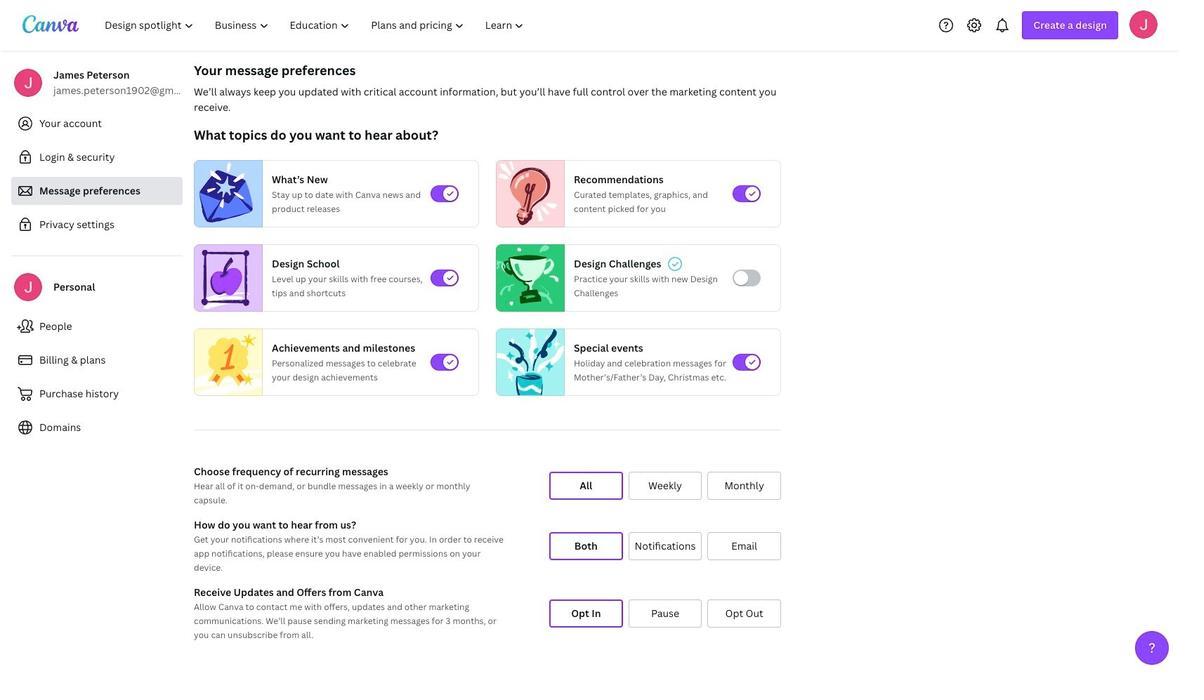 Task type: vqa. For each thing, say whether or not it's contained in the screenshot.
Orange Boho Collage Linkedin Post image
no



Task type: describe. For each thing, give the bounding box(es) containing it.
james peterson image
[[1130, 10, 1158, 38]]

top level navigation element
[[96, 11, 536, 39]]



Task type: locate. For each thing, give the bounding box(es) containing it.
None button
[[549, 472, 623, 500], [629, 472, 702, 500], [708, 472, 781, 500], [549, 533, 623, 561], [629, 533, 702, 561], [708, 533, 781, 561], [549, 600, 623, 628], [629, 600, 702, 628], [708, 600, 781, 628], [549, 472, 623, 500], [629, 472, 702, 500], [708, 472, 781, 500], [549, 533, 623, 561], [629, 533, 702, 561], [708, 533, 781, 561], [549, 600, 623, 628], [629, 600, 702, 628], [708, 600, 781, 628]]

topic image
[[195, 160, 256, 228], [497, 160, 559, 228], [195, 244, 256, 312], [497, 244, 559, 312], [195, 326, 262, 399], [497, 326, 564, 399]]



